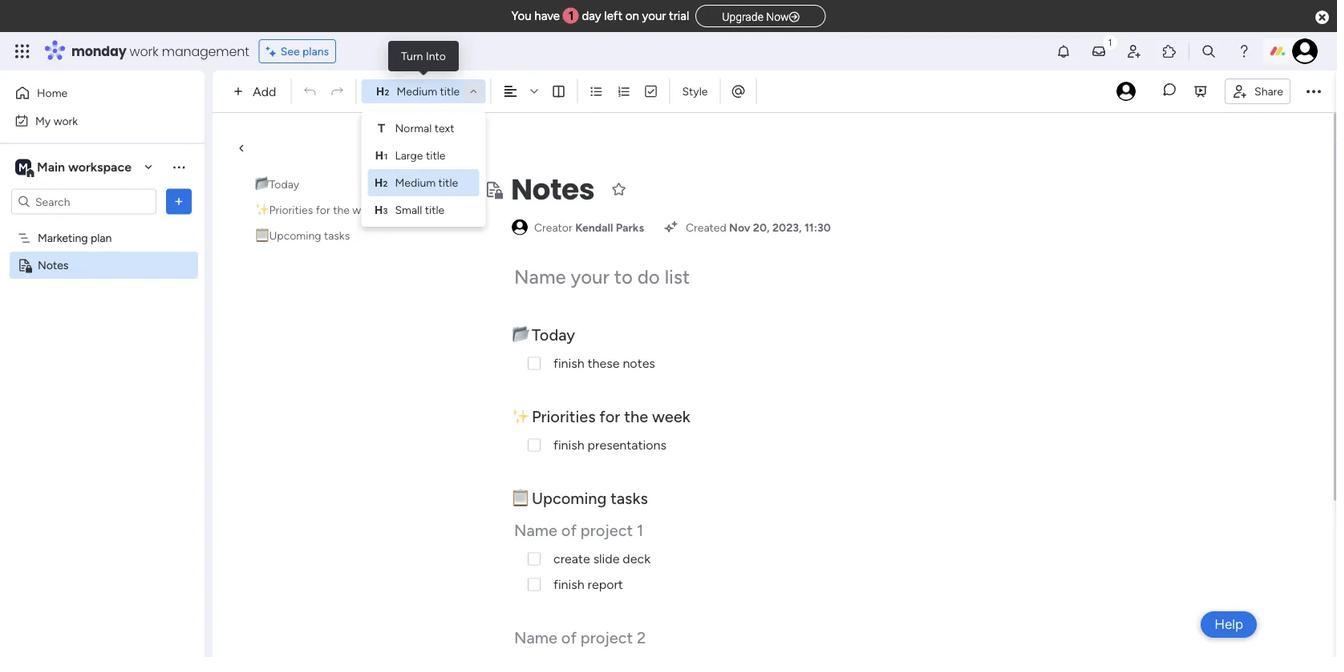 Task type: describe. For each thing, give the bounding box(es) containing it.
0 horizontal spatial tasks
[[324, 229, 350, 243]]

dapulse close image
[[1316, 9, 1329, 26]]

left
[[604, 9, 623, 23]]

home button
[[10, 80, 172, 106]]

see
[[281, 45, 300, 58]]

trial
[[669, 9, 689, 23]]

share button
[[1225, 78, 1291, 104]]

day
[[582, 9, 601, 23]]

turn
[[401, 49, 423, 63]]

1
[[569, 9, 574, 23]]

slide
[[593, 552, 620, 567]]

see plans
[[281, 45, 329, 58]]

now
[[766, 10, 789, 23]]

have
[[535, 9, 560, 23]]

inbox image
[[1091, 43, 1107, 59]]

create slide deck
[[554, 552, 651, 567]]

monday
[[71, 42, 126, 60]]

0 horizontal spatial 📂
[[255, 178, 266, 191]]

finish these notes
[[554, 356, 655, 371]]

plan
[[91, 231, 112, 245]]

1 vertical spatial medium title
[[395, 176, 458, 190]]

parks
[[616, 221, 644, 234]]

create
[[554, 552, 590, 567]]

layout image
[[552, 84, 566, 99]]

1 vertical spatial medium
[[395, 176, 436, 190]]

upgrade now
[[722, 10, 789, 23]]

large
[[395, 149, 423, 162]]

0 vertical spatial medium
[[397, 85, 437, 98]]

1 horizontal spatial for
[[600, 407, 620, 426]]

these
[[588, 356, 620, 371]]

0 horizontal spatial 📂 today
[[255, 178, 299, 191]]

private board image
[[484, 180, 503, 199]]

see plans button
[[259, 39, 336, 63]]

0 horizontal spatial priorities
[[269, 203, 313, 217]]

0 horizontal spatial ✨
[[255, 203, 266, 217]]

0 horizontal spatial notes
[[38, 259, 68, 272]]

select product image
[[14, 43, 30, 59]]

kendall
[[575, 221, 613, 234]]

list box containing marketing plan
[[0, 221, 205, 496]]

into
[[426, 49, 446, 63]]

share
[[1255, 84, 1284, 98]]

2023,
[[773, 221, 802, 234]]

notes inside field
[[511, 169, 595, 210]]

title up the text
[[440, 85, 460, 98]]

report
[[588, 578, 623, 593]]

monday work management
[[71, 42, 249, 60]]

workspace options image
[[171, 159, 187, 175]]

small title
[[395, 203, 445, 217]]

apps image
[[1162, 43, 1178, 59]]

management
[[162, 42, 249, 60]]

search everything image
[[1201, 43, 1217, 59]]

1 horizontal spatial ✨ priorities for the week
[[512, 407, 690, 426]]

numbered list image
[[616, 84, 631, 99]]

Notes field
[[507, 169, 599, 211]]

nov
[[729, 221, 751, 234]]

workspace
[[68, 160, 132, 175]]

private board image
[[17, 258, 32, 273]]

add to favorites image
[[611, 181, 627, 197]]

1 horizontal spatial upcoming
[[532, 489, 607, 508]]

0 horizontal spatial 📋 upcoming tasks
[[255, 229, 350, 243]]

title right the large
[[426, 149, 446, 162]]

20,
[[753, 221, 770, 234]]

text
[[435, 122, 454, 135]]

0 horizontal spatial ✨ priorities for the week
[[255, 203, 379, 217]]



Task type: vqa. For each thing, say whether or not it's contained in the screenshot.
Notes inside the 'field'
yes



Task type: locate. For each thing, give the bounding box(es) containing it.
tasks
[[324, 229, 350, 243], [611, 489, 648, 508]]

📂 today
[[255, 178, 299, 191], [512, 325, 579, 345]]

0 vertical spatial 📋 upcoming tasks
[[255, 229, 350, 243]]

finish down create
[[554, 578, 585, 593]]

week left 'small'
[[352, 203, 379, 217]]

0 vertical spatial medium title
[[397, 85, 460, 98]]

📂
[[255, 178, 266, 191], [512, 325, 528, 345]]

0 horizontal spatial work
[[53, 114, 78, 128]]

v2 ellipsis image
[[1307, 81, 1321, 102]]

your
[[642, 9, 666, 23]]

work right my at the left of page
[[53, 114, 78, 128]]

title
[[440, 85, 460, 98], [426, 149, 446, 162], [438, 176, 458, 190], [425, 203, 445, 217]]

1 vertical spatial 📂 today
[[512, 325, 579, 345]]

finish for finish these notes
[[554, 356, 585, 371]]

0 vertical spatial today
[[269, 178, 299, 191]]

list box
[[0, 221, 205, 496]]

Search in workspace field
[[34, 193, 134, 211]]

0 horizontal spatial for
[[316, 203, 330, 217]]

home
[[37, 86, 68, 100]]

on
[[626, 9, 639, 23]]

you
[[511, 9, 532, 23]]

the
[[333, 203, 350, 217], [624, 407, 648, 426]]

finish left the 'these'
[[554, 356, 585, 371]]

created nov 20, 2023, 11:30
[[686, 221, 831, 234]]

1 horizontal spatial tasks
[[611, 489, 648, 508]]

creator kendall parks
[[534, 221, 644, 234]]

notes
[[623, 356, 655, 371]]

1 vertical spatial 📋 upcoming tasks
[[512, 489, 648, 508]]

presentations
[[588, 438, 667, 453]]

invite members image
[[1126, 43, 1142, 59]]

1 horizontal spatial the
[[624, 407, 648, 426]]

week up the presentations
[[652, 407, 690, 426]]

medium
[[397, 85, 437, 98], [395, 176, 436, 190]]

0 vertical spatial ✨ priorities for the week
[[255, 203, 379, 217]]

main
[[37, 160, 65, 175]]

1 horizontal spatial week
[[652, 407, 690, 426]]

1 vertical spatial ✨
[[512, 407, 528, 426]]

1 horizontal spatial notes
[[511, 169, 595, 210]]

2 finish from the top
[[554, 438, 585, 453]]

my work button
[[10, 108, 172, 134]]

week
[[352, 203, 379, 217], [652, 407, 690, 426]]

upgrade
[[722, 10, 764, 23]]

notes up the creator
[[511, 169, 595, 210]]

medium title down the large title
[[395, 176, 458, 190]]

1 vertical spatial the
[[624, 407, 648, 426]]

1 vertical spatial 📂
[[512, 325, 528, 345]]

1 image
[[1103, 33, 1118, 51]]

style button
[[675, 78, 715, 105]]

created
[[686, 221, 727, 234]]

large title
[[395, 149, 446, 162]]

main workspace
[[37, 160, 132, 175]]

turn into
[[401, 49, 446, 63]]

0 horizontal spatial upcoming
[[269, 229, 321, 243]]

title down the large title
[[438, 176, 458, 190]]

1 vertical spatial upcoming
[[532, 489, 607, 508]]

help image
[[1236, 43, 1252, 59]]

help
[[1215, 617, 1243, 633]]

for
[[316, 203, 330, 217], [600, 407, 620, 426]]

notifications image
[[1056, 43, 1072, 59]]

📋 upcoming tasks
[[255, 229, 350, 243], [512, 489, 648, 508]]

medium up 'small title'
[[395, 176, 436, 190]]

11:30
[[805, 221, 831, 234]]

✨
[[255, 203, 266, 217], [512, 407, 528, 426]]

1 horizontal spatial priorities
[[532, 407, 596, 426]]

option
[[0, 224, 205, 227]]

marketing plan
[[38, 231, 112, 245]]

2 vertical spatial finish
[[554, 578, 585, 593]]

medium down turn
[[397, 85, 437, 98]]

0 vertical spatial 📋
[[255, 229, 266, 243]]

1 vertical spatial work
[[53, 114, 78, 128]]

workspace image
[[15, 158, 31, 176]]

notes right private board image
[[38, 259, 68, 272]]

style
[[682, 85, 708, 98]]

1 vertical spatial tasks
[[611, 489, 648, 508]]

1 finish from the top
[[554, 356, 585, 371]]

mention image
[[730, 83, 746, 99]]

work for my
[[53, 114, 78, 128]]

you have 1 day left on your trial
[[511, 9, 689, 23]]

1 horizontal spatial 📂
[[512, 325, 528, 345]]

work right the monday
[[130, 42, 158, 60]]

priorities
[[269, 203, 313, 217], [532, 407, 596, 426]]

notes
[[511, 169, 595, 210], [38, 259, 68, 272]]

✨ priorities for the week
[[255, 203, 379, 217], [512, 407, 690, 426]]

0 horizontal spatial week
[[352, 203, 379, 217]]

1 vertical spatial ✨ priorities for the week
[[512, 407, 690, 426]]

0 horizontal spatial today
[[269, 178, 299, 191]]

plans
[[302, 45, 329, 58]]

kendall parks image
[[1292, 39, 1318, 64]]

finish for finish report
[[554, 578, 585, 593]]

medium title
[[397, 85, 460, 98], [395, 176, 458, 190]]

1 horizontal spatial 📋
[[512, 489, 528, 508]]

my
[[35, 114, 51, 128]]

medium title down turn into
[[397, 85, 460, 98]]

finish report
[[554, 578, 623, 593]]

m
[[18, 160, 28, 174]]

add button
[[227, 79, 286, 104]]

0 vertical spatial for
[[316, 203, 330, 217]]

normal
[[395, 122, 432, 135]]

add
[[253, 84, 276, 99]]

creator
[[534, 221, 573, 234]]

0 vertical spatial the
[[333, 203, 350, 217]]

options image
[[171, 194, 187, 210]]

1 vertical spatial today
[[532, 325, 575, 345]]

marketing
[[38, 231, 88, 245]]

finish presentations
[[554, 438, 667, 453]]

normal text
[[395, 122, 454, 135]]

finish
[[554, 356, 585, 371], [554, 438, 585, 453], [554, 578, 585, 593]]

0 vertical spatial finish
[[554, 356, 585, 371]]

finish left the presentations
[[554, 438, 585, 453]]

the left 'small'
[[333, 203, 350, 217]]

1 vertical spatial notes
[[38, 259, 68, 272]]

0 horizontal spatial 📋
[[255, 229, 266, 243]]

small
[[395, 203, 422, 217]]

1 horizontal spatial 📂 today
[[512, 325, 579, 345]]

1 horizontal spatial work
[[130, 42, 158, 60]]

0 vertical spatial 📂
[[255, 178, 266, 191]]

help button
[[1201, 612, 1257, 639]]

0 horizontal spatial the
[[333, 203, 350, 217]]

1 horizontal spatial 📋 upcoming tasks
[[512, 489, 648, 508]]

📋
[[255, 229, 266, 243], [512, 489, 528, 508]]

1 vertical spatial week
[[652, 407, 690, 426]]

deck
[[623, 552, 651, 567]]

0 vertical spatial 📂 today
[[255, 178, 299, 191]]

0 vertical spatial priorities
[[269, 203, 313, 217]]

0 vertical spatial work
[[130, 42, 158, 60]]

today
[[269, 178, 299, 191], [532, 325, 575, 345]]

1 horizontal spatial ✨
[[512, 407, 528, 426]]

upcoming
[[269, 229, 321, 243], [532, 489, 607, 508]]

1 horizontal spatial today
[[532, 325, 575, 345]]

3 finish from the top
[[554, 578, 585, 593]]

work for monday
[[130, 42, 158, 60]]

checklist image
[[644, 84, 658, 99]]

1 vertical spatial for
[[600, 407, 620, 426]]

1 vertical spatial 📋
[[512, 489, 528, 508]]

board activity image
[[1117, 82, 1136, 101]]

0 vertical spatial ✨
[[255, 203, 266, 217]]

0 vertical spatial week
[[352, 203, 379, 217]]

title right 'small'
[[425, 203, 445, 217]]

work inside button
[[53, 114, 78, 128]]

upgrade now link
[[696, 5, 826, 27]]

dapulse rightstroke image
[[789, 11, 800, 23]]

1 vertical spatial finish
[[554, 438, 585, 453]]

finish for finish presentations
[[554, 438, 585, 453]]

0 vertical spatial upcoming
[[269, 229, 321, 243]]

1 vertical spatial priorities
[[532, 407, 596, 426]]

workspace selection element
[[15, 158, 134, 178]]

bulleted list image
[[589, 84, 604, 99]]

0 vertical spatial notes
[[511, 169, 595, 210]]

my work
[[35, 114, 78, 128]]

the up the presentations
[[624, 407, 648, 426]]

work
[[130, 42, 158, 60], [53, 114, 78, 128]]

0 vertical spatial tasks
[[324, 229, 350, 243]]



